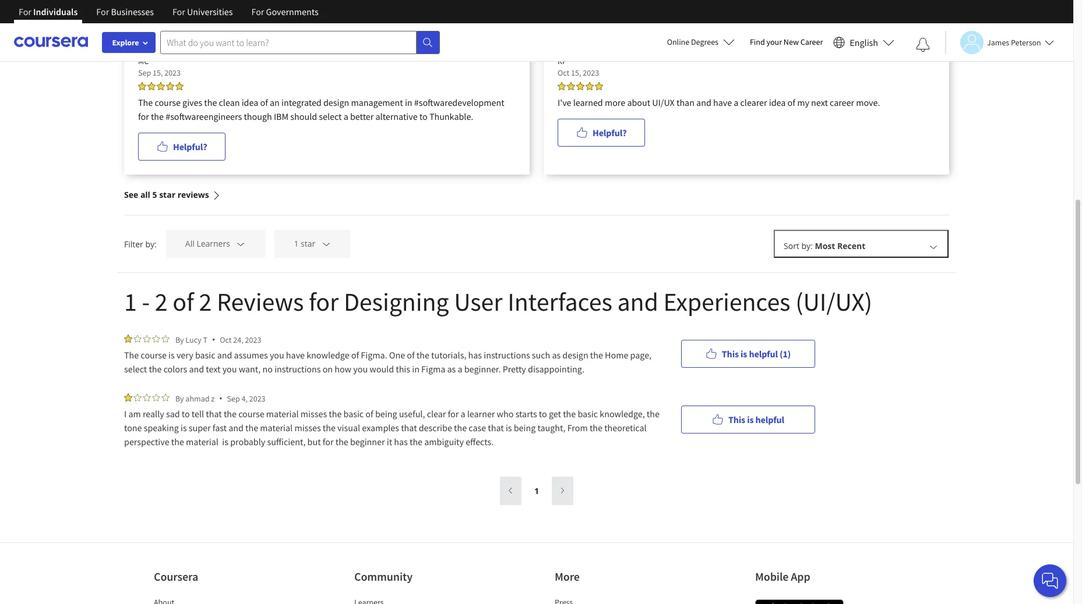 Task type: locate. For each thing, give the bounding box(es) containing it.
mobile
[[755, 570, 789, 585]]

1 vertical spatial oct
[[220, 335, 232, 345]]

for right 'but'
[[323, 437, 334, 448]]

instructions
[[484, 350, 530, 361], [275, 364, 321, 375]]

star
[[159, 189, 175, 200], [301, 239, 315, 250]]

1 list item from the left
[[154, 597, 253, 605]]

2 idea from the left
[[769, 97, 786, 108]]

design up disappointing.
[[563, 350, 588, 361]]

select
[[319, 111, 342, 122], [124, 364, 147, 375]]

1 horizontal spatial to
[[420, 111, 428, 122]]

1 15, from the left
[[153, 68, 163, 78]]

0 horizontal spatial •
[[212, 335, 215, 346]]

basic down t
[[195, 350, 215, 361]]

1 horizontal spatial helpful? button
[[558, 119, 645, 147]]

by
[[175, 335, 184, 345], [175, 394, 184, 404]]

sep
[[138, 68, 151, 78], [227, 394, 240, 404]]

1 horizontal spatial helpful?
[[593, 127, 627, 139]]

0 vertical spatial the
[[138, 97, 153, 108]]

2 up t
[[199, 286, 212, 318]]

list item down community
[[354, 597, 453, 605]]

in up alternative
[[405, 97, 412, 108]]

of up examples
[[366, 409, 373, 420]]

instructions right no
[[275, 364, 321, 375]]

oct inside rp oct 15, 2023
[[558, 68, 570, 78]]

0 vertical spatial star
[[159, 189, 175, 200]]

0 vertical spatial oct
[[558, 68, 570, 78]]

2023 right 24,
[[245, 335, 261, 345]]

1 2 from the left
[[155, 286, 168, 318]]

mc sep 15, 2023
[[138, 56, 181, 78]]

see
[[124, 189, 138, 200]]

None search field
[[160, 31, 440, 54]]

15, for course
[[153, 68, 163, 78]]

the
[[204, 97, 217, 108], [151, 111, 164, 122], [417, 350, 429, 361], [590, 350, 603, 361], [149, 364, 162, 375], [224, 409, 237, 420], [329, 409, 342, 420], [563, 409, 576, 420], [647, 409, 660, 420], [245, 423, 258, 434], [323, 423, 336, 434], [454, 423, 467, 434], [590, 423, 603, 434], [171, 437, 184, 448], [336, 437, 348, 448], [410, 437, 423, 448]]

as down tutorials,
[[447, 364, 456, 375]]

a left the clearer in the right top of the page
[[734, 97, 739, 108]]

the left 'very'
[[124, 350, 139, 361]]

as up disappointing.
[[552, 350, 561, 361]]

2023 inside by lucy t • oct 24, 2023
[[245, 335, 261, 345]]

15, down explore 'popup button'
[[153, 68, 163, 78]]

1 vertical spatial 1
[[124, 286, 137, 318]]

1 vertical spatial in
[[412, 364, 420, 375]]

1 by from the top
[[175, 335, 184, 345]]

this is helpful (1)
[[722, 348, 791, 360]]

0 horizontal spatial star
[[159, 189, 175, 200]]

15,
[[153, 68, 163, 78], [571, 68, 581, 78]]

0 vertical spatial sep
[[138, 68, 151, 78]]

being down starts
[[514, 423, 536, 434]]

0 vertical spatial select
[[319, 111, 342, 122]]

online degrees button
[[658, 29, 744, 55]]

for for businesses
[[96, 6, 109, 17]]

1 for 1 - 2 of 2 reviews for designing user interfaces and experiences (ui/ux)
[[124, 286, 137, 318]]

2 for from the left
[[96, 6, 109, 17]]

for
[[138, 111, 149, 122], [309, 286, 339, 318], [448, 409, 459, 420], [323, 437, 334, 448]]

taught,
[[538, 423, 566, 434]]

0 horizontal spatial you
[[222, 364, 237, 375]]

2 chevron down image from the left
[[321, 239, 332, 250]]

have left the clearer in the right top of the page
[[713, 97, 732, 108]]

that up fast
[[206, 409, 222, 420]]

helpful inside button
[[756, 414, 784, 426]]

has right it
[[394, 437, 408, 448]]

0 horizontal spatial helpful? button
[[138, 133, 226, 161]]

in inside the course is very basic and assumes you have knowledge of figma. one of the tutorials, has instructions such as design the home page, select the colors and text you want, no instructions on how you would this in figma as a beginner. pretty disappointing.
[[412, 364, 420, 375]]

and right fast
[[229, 423, 244, 434]]

2 15, from the left
[[571, 68, 581, 78]]

useful,
[[399, 409, 425, 420]]

basic up the visual
[[344, 409, 364, 420]]

lucy
[[186, 335, 201, 345]]

1 horizontal spatial as
[[552, 350, 561, 361]]

the left home
[[590, 350, 603, 361]]

• right z
[[219, 393, 222, 404]]

star image down -
[[143, 335, 151, 343]]

integrated
[[282, 97, 322, 108]]

course down 4,
[[238, 409, 264, 420]]

3 for from the left
[[172, 6, 185, 17]]

1 horizontal spatial you
[[270, 350, 284, 361]]

a left better
[[344, 111, 348, 122]]

for for individuals
[[19, 6, 31, 17]]

community
[[354, 570, 413, 585]]

english button
[[829, 23, 899, 61]]

for for governments
[[251, 6, 264, 17]]

0 vertical spatial being
[[375, 409, 397, 420]]

show notifications image
[[916, 38, 930, 52]]

for left universities
[[172, 6, 185, 17]]

2 by from the top
[[175, 394, 184, 404]]

instructions up pretty
[[484, 350, 530, 361]]

to left get
[[539, 409, 547, 420]]

the up probably
[[245, 423, 258, 434]]

1 vertical spatial being
[[514, 423, 536, 434]]

chevron down image inside 1 star button
[[321, 239, 332, 250]]

3 list item from the left
[[555, 597, 654, 605]]

1 horizontal spatial 1
[[294, 239, 299, 250]]

2 right -
[[155, 286, 168, 318]]

1 horizontal spatial list item
[[354, 597, 453, 605]]

0 vertical spatial course
[[155, 97, 181, 108]]

has inside i am really sad to tell that the course material misses the basic of being useful, clear for a learner who starts to get the basic knowledge, the tone speaking is super fast and the material misses the visual examples that describe the case that is being taught, from the theoretical perspective the material  is probably sufficient, but for the beginner it has the ambiguity effects.
[[394, 437, 408, 448]]

• right t
[[212, 335, 215, 346]]

a inside i am really sad to tell that the course material misses the basic of being useful, clear for a learner who starts to get the basic knowledge, the tone speaking is super fast and the material misses the visual examples that describe the case that is being taught, from the theoretical perspective the material  is probably sufficient, but for the beginner it has the ambiguity effects.
[[461, 409, 465, 420]]

1 horizontal spatial sep
[[227, 394, 240, 404]]

select right the should
[[319, 111, 342, 122]]

1 horizontal spatial chevron down image
[[321, 239, 332, 250]]

the inside the course is very basic and assumes you have knowledge of figma. one of the tutorials, has instructions such as design the home page, select the colors and text you want, no instructions on how you would this in figma as a beginner. pretty disappointing.
[[124, 350, 139, 361]]

2023 right 4,
[[249, 394, 266, 404]]

have inside the course is very basic and assumes you have knowledge of figma. one of the tutorials, has instructions such as design the home page, select the colors and text you want, no instructions on how you would this in figma as a beginner. pretty disappointing.
[[286, 350, 305, 361]]

a down tutorials,
[[458, 364, 462, 375]]

oct down rp
[[558, 68, 570, 78]]

1 horizontal spatial 2
[[199, 286, 212, 318]]

sep inside by ahmad z • sep 4, 2023
[[227, 394, 240, 404]]

design
[[323, 97, 349, 108], [563, 350, 588, 361]]

(ui/ux)
[[796, 286, 872, 318]]

list item
[[154, 597, 253, 605], [354, 597, 453, 605], [555, 597, 654, 605]]

2 list item from the left
[[354, 597, 453, 605]]

2
[[155, 286, 168, 318], [199, 286, 212, 318]]

beginner
[[350, 437, 385, 448]]

to right alternative
[[420, 111, 428, 122]]

the for the course is very basic and assumes you have knowledge of figma. one of the tutorials, has instructions such as design the home page, select the colors and text you want, no instructions on how you would this in figma as a beginner. pretty disappointing.
[[124, 350, 139, 361]]

1 vertical spatial •
[[219, 393, 222, 404]]

1 horizontal spatial that
[[401, 423, 417, 434]]

alternative
[[376, 111, 418, 122]]

for inside the course gives the clean idea of an integrated design management in #softwaredevelopment for the #softwareengineers though ibm should select a better alternative to thunkable.
[[138, 111, 149, 122]]

filled star image
[[138, 82, 146, 90], [157, 82, 165, 90], [166, 82, 174, 90], [175, 82, 184, 90], [558, 82, 566, 90], [567, 82, 575, 90], [586, 82, 594, 90], [124, 335, 132, 343]]

by left lucy
[[175, 335, 184, 345]]

0 vertical spatial this
[[722, 348, 739, 360]]

course up colors on the left bottom of the page
[[141, 350, 167, 361]]

0 horizontal spatial instructions
[[275, 364, 321, 375]]

1 horizontal spatial basic
[[344, 409, 364, 420]]

0 horizontal spatial 1
[[124, 286, 137, 318]]

0 vertical spatial •
[[212, 335, 215, 346]]

1 horizontal spatial star
[[301, 239, 315, 250]]

0 vertical spatial instructions
[[484, 350, 530, 361]]

2023
[[164, 68, 181, 78], [583, 68, 599, 78], [245, 335, 261, 345], [249, 394, 266, 404]]

that down who on the bottom of page
[[488, 423, 504, 434]]

1 vertical spatial have
[[286, 350, 305, 361]]

by: right filter
[[145, 239, 157, 250]]

home
[[605, 350, 628, 361]]

star image
[[143, 335, 151, 343], [133, 394, 142, 402], [143, 394, 151, 402]]

idea inside the course gives the clean idea of an integrated design management in #softwaredevelopment for the #softwareengineers though ibm should select a better alternative to thunkable.
[[242, 97, 258, 108]]

course left gives at the left of page
[[155, 97, 181, 108]]

1 vertical spatial sep
[[227, 394, 240, 404]]

course
[[155, 97, 181, 108], [141, 350, 167, 361], [238, 409, 264, 420]]

1 vertical spatial instructions
[[275, 364, 321, 375]]

coursera
[[154, 570, 198, 585]]

15, inside 'mc sep 15, 2023'
[[153, 68, 163, 78]]

0 vertical spatial has
[[468, 350, 482, 361]]

1 vertical spatial select
[[124, 364, 147, 375]]

1 horizontal spatial select
[[319, 111, 342, 122]]

0 horizontal spatial design
[[323, 97, 349, 108]]

1 horizontal spatial 15,
[[571, 68, 581, 78]]

1 vertical spatial as
[[447, 364, 456, 375]]

of inside the course gives the clean idea of an integrated design management in #softwaredevelopment for the #softwareengineers though ibm should select a better alternative to thunkable.
[[260, 97, 268, 108]]

1 horizontal spatial design
[[563, 350, 588, 361]]

t
[[203, 335, 207, 345]]

i've
[[558, 97, 571, 108]]

1 vertical spatial has
[[394, 437, 408, 448]]

1 for from the left
[[19, 6, 31, 17]]

1 vertical spatial helpful
[[756, 414, 784, 426]]

•
[[212, 335, 215, 346], [219, 393, 222, 404]]

1 inside button
[[294, 239, 299, 250]]

chevron right image
[[558, 486, 567, 497]]

15, up i've on the top
[[571, 68, 581, 78]]

2023 up #softwareengineers
[[164, 68, 181, 78]]

oct inside by lucy t • oct 24, 2023
[[220, 335, 232, 345]]

design inside the course gives the clean idea of an integrated design management in #softwaredevelopment for the #softwareengineers though ibm should select a better alternative to thunkable.
[[323, 97, 349, 108]]

list item for community
[[354, 597, 453, 605]]

the inside the course gives the clean idea of an integrated design management in #softwaredevelopment for the #softwareengineers though ibm should select a better alternative to thunkable.
[[138, 97, 153, 108]]

What do you want to learn? text field
[[160, 31, 417, 54]]

0 horizontal spatial idea
[[242, 97, 258, 108]]

of right the one
[[407, 350, 415, 361]]

1 vertical spatial helpful?
[[173, 141, 207, 153]]

find
[[750, 37, 765, 47]]

#softwareengineers
[[166, 111, 242, 122]]

0 horizontal spatial by:
[[145, 239, 157, 250]]

very
[[177, 350, 193, 361]]

basic
[[195, 350, 215, 361], [344, 409, 364, 420], [578, 409, 598, 420]]

0 vertical spatial 1
[[294, 239, 299, 250]]

helpful? for gives
[[173, 141, 207, 153]]

oct left 24,
[[220, 335, 232, 345]]

peterson
[[1011, 37, 1041, 47]]

1 horizontal spatial being
[[514, 423, 536, 434]]

to left tell at the bottom of the page
[[182, 409, 190, 420]]

0 horizontal spatial have
[[286, 350, 305, 361]]

2 vertical spatial course
[[238, 409, 264, 420]]

0 horizontal spatial basic
[[195, 350, 215, 361]]

helpful? button down #softwareengineers
[[138, 133, 226, 161]]

select inside the course is very basic and assumes you have knowledge of figma. one of the tutorials, has instructions such as design the home page, select the colors and text you want, no instructions on how you would this in figma as a beginner. pretty disappointing.
[[124, 364, 147, 375]]

1 horizontal spatial idea
[[769, 97, 786, 108]]

being up examples
[[375, 409, 397, 420]]

new
[[784, 37, 799, 47]]

coursera image
[[14, 33, 88, 51]]

helpful?
[[593, 127, 627, 139], [173, 141, 207, 153]]

0 horizontal spatial as
[[447, 364, 456, 375]]

sort
[[784, 241, 799, 252]]

for left individuals at top left
[[19, 6, 31, 17]]

helpful? button down 'learned' on the top right of the page
[[558, 119, 645, 147]]

0 horizontal spatial select
[[124, 364, 147, 375]]

to inside the course gives the clean idea of an integrated design management in #softwaredevelopment for the #softwareengineers though ibm should select a better alternative to thunkable.
[[420, 111, 428, 122]]

0 horizontal spatial to
[[182, 409, 190, 420]]

2 vertical spatial 1
[[534, 486, 539, 497]]

basic inside the course is very basic and assumes you have knowledge of figma. one of the tutorials, has instructions such as design the home page, select the colors and text you want, no instructions on how you would this in figma as a beginner. pretty disappointing.
[[195, 350, 215, 361]]

0 vertical spatial helpful?
[[593, 127, 627, 139]]

1 idea from the left
[[242, 97, 258, 108]]

1 chevron down image from the left
[[236, 239, 246, 250]]

effects.
[[466, 437, 494, 448]]

this inside button
[[728, 414, 745, 426]]

star inside the see all 5 star reviews button
[[159, 189, 175, 200]]

a
[[734, 97, 739, 108], [344, 111, 348, 122], [458, 364, 462, 375], [461, 409, 465, 420]]

helpful? down more
[[593, 127, 627, 139]]

0 horizontal spatial 2
[[155, 286, 168, 318]]

has inside the course is very basic and assumes you have knowledge of figma. one of the tutorials, has instructions such as design the home page, select the colors and text you want, no instructions on how you would this in figma as a beginner. pretty disappointing.
[[468, 350, 482, 361]]

fast
[[213, 423, 227, 434]]

0 vertical spatial as
[[552, 350, 561, 361]]

by: right sort
[[802, 241, 813, 252]]

chevron down image for learners
[[236, 239, 246, 250]]

in inside the course gives the clean idea of an integrated design management in #softwaredevelopment for the #softwareengineers though ibm should select a better alternative to thunkable.
[[405, 97, 412, 108]]

0 horizontal spatial helpful?
[[173, 141, 207, 153]]

1 horizontal spatial by:
[[802, 241, 813, 252]]

1 vertical spatial by
[[175, 394, 184, 404]]

rp
[[558, 56, 567, 66]]

chevron left image
[[506, 486, 515, 497]]

helpful? for more
[[593, 127, 627, 139]]

is inside the course is very basic and assumes you have knowledge of figma. one of the tutorials, has instructions such as design the home page, select the colors and text you want, no instructions on how you would this in figma as a beginner. pretty disappointing.
[[168, 350, 175, 361]]

helpful? down #softwareengineers
[[173, 141, 207, 153]]

and
[[696, 97, 711, 108], [617, 286, 658, 318], [217, 350, 232, 361], [189, 364, 204, 375], [229, 423, 244, 434]]

i am really sad to tell that the course material misses the basic of being useful, clear for a learner who starts to get the basic knowledge, the tone speaking is super fast and the material misses the visual examples that describe the case that is being taught, from the theoretical perspective the material  is probably sufficient, but for the beginner it has the ambiguity effects.
[[124, 409, 662, 448]]

0 vertical spatial by
[[175, 335, 184, 345]]

list item down more
[[555, 597, 654, 605]]

15, inside rp oct 15, 2023
[[571, 68, 581, 78]]

0 horizontal spatial has
[[394, 437, 408, 448]]

24,
[[233, 335, 243, 345]]

for down 'mc sep 15, 2023'
[[138, 111, 149, 122]]

1 for 1 star
[[294, 239, 299, 250]]

by inside by ahmad z • sep 4, 2023
[[175, 394, 184, 404]]

1 vertical spatial design
[[563, 350, 588, 361]]

the up the visual
[[329, 409, 342, 420]]

the left #softwareengineers
[[151, 111, 164, 122]]

you right text
[[222, 364, 237, 375]]

experiences
[[663, 286, 791, 318]]

0 horizontal spatial sep
[[138, 68, 151, 78]]

you right how
[[353, 364, 368, 375]]

0 horizontal spatial oct
[[220, 335, 232, 345]]

should
[[290, 111, 317, 122]]

filter by:
[[124, 239, 157, 250]]

#softwaredevelopment
[[414, 97, 504, 108]]

helpful inside button
[[749, 348, 778, 360]]

a left learner
[[461, 409, 465, 420]]

english
[[850, 36, 878, 48]]

idea right the clearer in the right top of the page
[[769, 97, 786, 108]]

1 vertical spatial course
[[141, 350, 167, 361]]

1 horizontal spatial has
[[468, 350, 482, 361]]

1 - 2 of 2 reviews for designing user interfaces and experiences (ui/ux)
[[124, 286, 872, 318]]

design right integrated
[[323, 97, 349, 108]]

by inside by lucy t • oct 24, 2023
[[175, 335, 184, 345]]

by for very
[[175, 335, 184, 345]]

chevron down image inside "all learners" button
[[236, 239, 246, 250]]

next
[[811, 97, 828, 108]]

0 vertical spatial material
[[266, 409, 299, 420]]

this inside button
[[722, 348, 739, 360]]

1 horizontal spatial •
[[219, 393, 222, 404]]

chevron down image
[[236, 239, 246, 250], [321, 239, 332, 250]]

0 vertical spatial in
[[405, 97, 412, 108]]

and up the page,
[[617, 286, 658, 318]]

the course is very basic and assumes you have knowledge of figma. one of the tutorials, has instructions such as design the home page, select the colors and text you want, no instructions on how you would this in figma as a beginner. pretty disappointing.
[[124, 350, 653, 375]]

of left an
[[260, 97, 268, 108]]

idea up though at the top
[[242, 97, 258, 108]]

2 horizontal spatial you
[[353, 364, 368, 375]]

-
[[142, 286, 150, 318]]

by:
[[145, 239, 157, 250], [802, 241, 813, 252]]

2 horizontal spatial list item
[[555, 597, 654, 605]]

list item down coursera
[[154, 597, 253, 605]]

0 horizontal spatial 15,
[[153, 68, 163, 78]]

chevron down image right learners
[[236, 239, 246, 250]]

the up fast
[[224, 409, 237, 420]]

degrees
[[691, 37, 719, 47]]

by up sad
[[175, 394, 184, 404]]

star image up really
[[143, 394, 151, 402]]

0 horizontal spatial being
[[375, 409, 397, 420]]

and inside i am really sad to tell that the course material misses the basic of being useful, clear for a learner who starts to get the basic knowledge, the tone speaking is super fast and the material misses the visual examples that describe the case that is being taught, from the theoretical perspective the material  is probably sufficient, but for the beginner it has the ambiguity effects.
[[229, 423, 244, 434]]

idea
[[242, 97, 258, 108], [769, 97, 786, 108]]

for left businesses
[[96, 6, 109, 17]]

the right get
[[563, 409, 576, 420]]

1 vertical spatial this
[[728, 414, 745, 426]]

better
[[350, 111, 374, 122]]

course inside i am really sad to tell that the course material misses the basic of being useful, clear for a learner who starts to get the basic knowledge, the tone speaking is super fast and the material misses the visual examples that describe the case that is being taught, from the theoretical perspective the material  is probably sufficient, but for the beginner it has the ambiguity effects.
[[238, 409, 264, 420]]

knowledge
[[307, 350, 349, 361]]

governments
[[266, 6, 319, 17]]

1 horizontal spatial have
[[713, 97, 732, 108]]

star image up am
[[133, 394, 142, 402]]

and down by lucy t • oct 24, 2023
[[217, 350, 232, 361]]

star image
[[133, 335, 142, 343], [152, 335, 160, 343], [161, 335, 170, 343], [152, 394, 160, 402], [161, 394, 170, 402]]

0 vertical spatial helpful
[[749, 348, 778, 360]]

you
[[270, 350, 284, 361], [222, 364, 237, 375], [353, 364, 368, 375]]

4 for from the left
[[251, 6, 264, 17]]

2023 up 'learned' on the top right of the page
[[583, 68, 599, 78]]

ahmad
[[186, 394, 210, 404]]

0 horizontal spatial chevron down image
[[236, 239, 246, 250]]

basic up from
[[578, 409, 598, 420]]

1 vertical spatial star
[[301, 239, 315, 250]]

the down 'mc sep 15, 2023'
[[138, 97, 153, 108]]

1 horizontal spatial oct
[[558, 68, 570, 78]]

sep inside 'mc sep 15, 2023'
[[138, 68, 151, 78]]

chevron down image right '1 star'
[[321, 239, 332, 250]]

sep down mc
[[138, 68, 151, 78]]

from
[[568, 423, 588, 434]]

list item for coursera
[[154, 597, 253, 605]]

select left colors on the left bottom of the page
[[124, 364, 147, 375]]

1 vertical spatial the
[[124, 350, 139, 361]]

clear
[[427, 409, 446, 420]]

for left governments
[[251, 6, 264, 17]]

0 horizontal spatial list item
[[154, 597, 253, 605]]

this
[[722, 348, 739, 360], [728, 414, 745, 426]]

has up beginner.
[[468, 350, 482, 361]]

reviews
[[217, 286, 304, 318]]

this
[[396, 364, 410, 375]]

0 vertical spatial design
[[323, 97, 349, 108]]

assumes
[[234, 350, 268, 361]]

visual
[[337, 423, 360, 434]]

helpful for this is helpful (1)
[[749, 348, 778, 360]]

james peterson button
[[945, 31, 1054, 54]]

course inside the course is very basic and assumes you have knowledge of figma. one of the tutorials, has instructions such as design the home page, select the colors and text you want, no instructions on how you would this in figma as a beginner. pretty disappointing.
[[141, 350, 167, 361]]

for for universities
[[172, 6, 185, 17]]

you up no
[[270, 350, 284, 361]]

filled star image
[[147, 82, 156, 90], [576, 82, 585, 90], [595, 82, 603, 90], [124, 394, 132, 402]]

by: for filter
[[145, 239, 157, 250]]

that down useful,
[[401, 423, 417, 434]]

learners
[[197, 239, 230, 250]]

course inside the course gives the clean idea of an integrated design management in #softwaredevelopment for the #softwareengineers though ibm should select a better alternative to thunkable.
[[155, 97, 181, 108]]



Task type: describe. For each thing, give the bounding box(es) containing it.
the for the course gives the clean idea of an integrated design management in #softwaredevelopment for the #softwareengineers though ibm should select a better alternative to thunkable.
[[138, 97, 153, 108]]

sufficient,
[[267, 437, 306, 448]]

would
[[370, 364, 394, 375]]

pretty
[[503, 364, 526, 375]]

interfaces
[[508, 286, 612, 318]]

4,
[[242, 394, 248, 404]]

ambiguity
[[424, 437, 464, 448]]

move.
[[856, 97, 880, 108]]

15, for learned
[[571, 68, 581, 78]]

starts
[[516, 409, 537, 420]]

chat with us image
[[1041, 572, 1060, 591]]

am
[[128, 409, 141, 420]]

of inside i am really sad to tell that the course material misses the basic of being useful, clear for a learner who starts to get the basic knowledge, the tone speaking is super fast and the material misses the visual examples that describe the case that is being taught, from the theoretical perspective the material  is probably sufficient, but for the beginner it has the ambiguity effects.
[[366, 409, 373, 420]]

design inside the course is very basic and assumes you have knowledge of figma. one of the tutorials, has instructions such as design the home page, select the colors and text you want, no instructions on how you would this in figma as a beginner. pretty disappointing.
[[563, 350, 588, 361]]

and left text
[[189, 364, 204, 375]]

james
[[987, 37, 1010, 47]]

and right the than
[[696, 97, 711, 108]]

the course gives the clean idea of an integrated design management in #softwaredevelopment for the #softwareengineers though ibm should select a better alternative to thunkable.
[[138, 97, 504, 122]]

for businesses
[[96, 6, 154, 17]]

online degrees
[[667, 37, 719, 47]]

0 horizontal spatial that
[[206, 409, 222, 420]]

james peterson
[[987, 37, 1041, 47]]

course for is
[[141, 350, 167, 361]]

explore button
[[102, 32, 156, 53]]

though
[[244, 111, 272, 122]]

of up how
[[351, 350, 359, 361]]

knowledge,
[[600, 409, 645, 420]]

thunkable.
[[429, 111, 473, 122]]

z
[[211, 394, 215, 404]]

2 horizontal spatial to
[[539, 409, 547, 420]]

of right -
[[173, 286, 194, 318]]

gives
[[182, 97, 202, 108]]

this is helpful
[[728, 414, 784, 426]]

0 vertical spatial misses
[[301, 409, 327, 420]]

an
[[270, 97, 280, 108]]

a inside the course is very basic and assumes you have knowledge of figma. one of the tutorials, has instructions such as design the home page, select the colors and text you want, no instructions on how you would this in figma as a beginner. pretty disappointing.
[[458, 364, 462, 375]]

list item for more
[[555, 597, 654, 605]]

app
[[791, 570, 810, 585]]

page,
[[630, 350, 652, 361]]

examples
[[362, 423, 399, 434]]

a inside the course gives the clean idea of an integrated design management in #softwaredevelopment for the #softwareengineers though ibm should select a better alternative to thunkable.
[[344, 111, 348, 122]]

beginner.
[[464, 364, 501, 375]]

on
[[323, 364, 333, 375]]

but
[[307, 437, 321, 448]]

most
[[815, 241, 835, 252]]

1 link
[[526, 478, 547, 506]]

user
[[454, 286, 503, 318]]

the up #softwareengineers
[[204, 97, 217, 108]]

2 horizontal spatial 1
[[534, 486, 539, 497]]

the right knowledge,
[[647, 409, 660, 420]]

all
[[185, 239, 195, 250]]

learned
[[573, 97, 603, 108]]

chevron down image for star
[[321, 239, 332, 250]]

career
[[801, 37, 823, 47]]

is inside button
[[747, 414, 754, 426]]

see all 5 star reviews
[[124, 189, 209, 200]]

the right from
[[590, 423, 603, 434]]

i've learned more about ui/ux than and have a clearer idea of my next career move.
[[558, 97, 880, 108]]

2 horizontal spatial that
[[488, 423, 504, 434]]

mc
[[138, 56, 149, 66]]

download on the app store image
[[755, 600, 844, 605]]

helpful? button for course
[[138, 133, 226, 161]]

tell
[[192, 409, 204, 420]]

• for tell
[[219, 393, 222, 404]]

reviews
[[178, 189, 209, 200]]

tutorials,
[[431, 350, 466, 361]]

about
[[627, 97, 650, 108]]

2023 inside 'mc sep 15, 2023'
[[164, 68, 181, 78]]

individuals
[[33, 6, 78, 17]]

find your new career link
[[744, 35, 829, 50]]

1 star button
[[275, 230, 351, 258]]

for right clear
[[448, 409, 459, 420]]

2023 inside rp oct 15, 2023
[[583, 68, 599, 78]]

2 2 from the left
[[199, 286, 212, 318]]

clean
[[219, 97, 240, 108]]

want,
[[239, 364, 261, 375]]

for up knowledge
[[309, 286, 339, 318]]

the left case
[[454, 423, 467, 434]]

theoretical
[[604, 423, 647, 434]]

course for gives
[[155, 97, 181, 108]]

1 vertical spatial material
[[260, 423, 293, 434]]

all learners button
[[166, 230, 265, 258]]

the down the speaking
[[171, 437, 184, 448]]

select inside the course gives the clean idea of an integrated design management in #softwaredevelopment for the #softwareengineers though ibm should select a better alternative to thunkable.
[[319, 111, 342, 122]]

2 vertical spatial material
[[186, 437, 219, 448]]

1 vertical spatial misses
[[295, 423, 321, 434]]

• for and
[[212, 335, 215, 346]]

1 star
[[294, 239, 315, 250]]

this for this is helpful
[[728, 414, 745, 426]]

star image for am
[[143, 394, 151, 402]]

2023 inside by ahmad z • sep 4, 2023
[[249, 394, 266, 404]]

it
[[387, 437, 392, 448]]

star inside 1 star button
[[301, 239, 315, 250]]

no
[[263, 364, 273, 375]]

star image for course
[[143, 335, 151, 343]]

the down the visual
[[336, 437, 348, 448]]

the left the visual
[[323, 423, 336, 434]]

perspective
[[124, 437, 169, 448]]

this for this is helpful (1)
[[722, 348, 739, 360]]

is inside button
[[741, 348, 747, 360]]

1 horizontal spatial instructions
[[484, 350, 530, 361]]

see all 5 star reviews button
[[124, 175, 221, 215]]

this is helpful button
[[681, 406, 815, 434]]

0 vertical spatial have
[[713, 97, 732, 108]]

ui/ux
[[652, 97, 675, 108]]

super
[[189, 423, 211, 434]]

the left colors on the left bottom of the page
[[149, 364, 162, 375]]

really
[[143, 409, 164, 420]]

than
[[677, 97, 695, 108]]

filter
[[124, 239, 143, 250]]

this is helpful (1) button
[[681, 340, 815, 368]]

career
[[830, 97, 854, 108]]

by: for sort
[[802, 241, 813, 252]]

more
[[555, 570, 580, 585]]

chevron down image
[[928, 242, 939, 252]]

my
[[797, 97, 809, 108]]

the up figma
[[417, 350, 429, 361]]

all learners
[[185, 239, 230, 250]]

2 horizontal spatial basic
[[578, 409, 598, 420]]

how
[[335, 364, 351, 375]]

one
[[389, 350, 405, 361]]

case
[[469, 423, 486, 434]]

text
[[206, 364, 221, 375]]

find your new career
[[750, 37, 823, 47]]

by for sad
[[175, 394, 184, 404]]

such
[[532, 350, 550, 361]]

ibm
[[274, 111, 289, 122]]

helpful for this is helpful
[[756, 414, 784, 426]]

helpful? button for learned
[[558, 119, 645, 147]]

for universities
[[172, 6, 233, 17]]

designing
[[344, 286, 449, 318]]

of left my at the right
[[788, 97, 795, 108]]

banner navigation
[[9, 0, 328, 32]]

get
[[549, 409, 561, 420]]

disappointing.
[[528, 364, 584, 375]]

by ahmad z • sep 4, 2023
[[175, 393, 266, 404]]

businesses
[[111, 6, 154, 17]]

for individuals
[[19, 6, 78, 17]]

the down describe
[[410, 437, 423, 448]]

clearer
[[740, 97, 767, 108]]



Task type: vqa. For each thing, say whether or not it's contained in the screenshot.
have within the The course is very basic and assumes you have knowledge of Figma. One of the tutorials, has instructions such as design the Home page, select the colors and text you want, no instructions on how you would this in Figma as a beginner. Pretty disappointing.
yes



